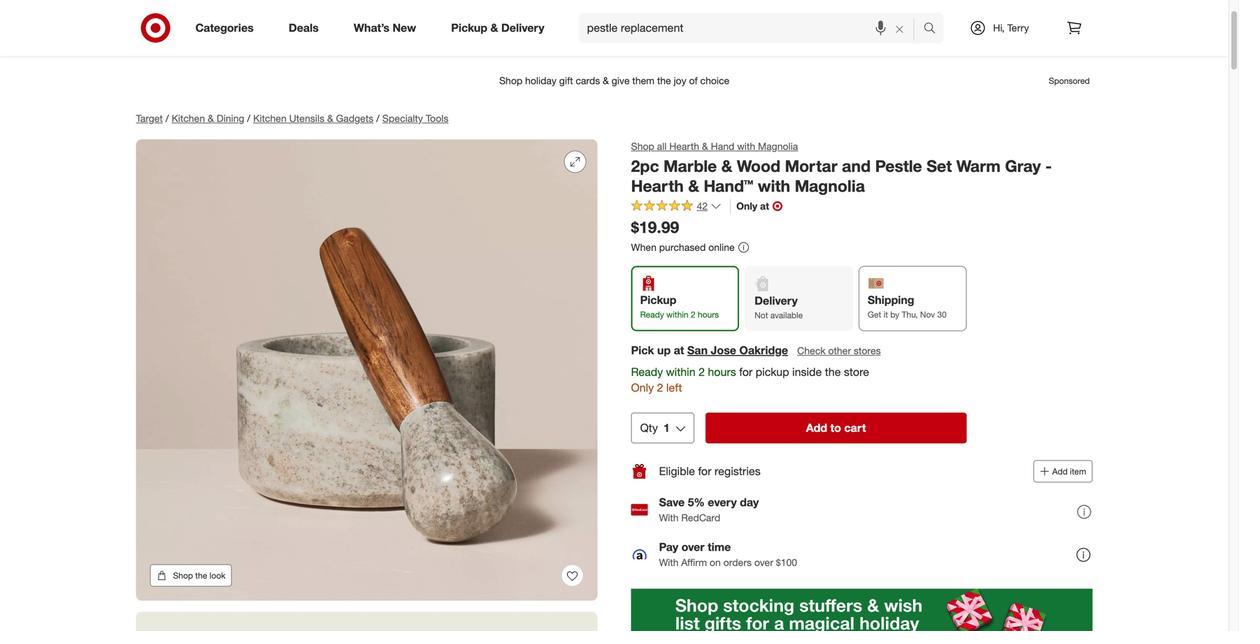 Task type: vqa. For each thing, say whether or not it's contained in the screenshot.


Task type: describe. For each thing, give the bounding box(es) containing it.
inside
[[793, 365, 822, 379]]

registries
[[715, 465, 761, 479]]

specialty
[[383, 112, 423, 125]]

1 vertical spatial over
[[755, 557, 774, 569]]

delivery inside delivery not available
[[755, 294, 798, 308]]

item
[[1071, 467, 1087, 477]]

deals link
[[277, 13, 336, 43]]

pay over time with affirm on orders over $100
[[659, 541, 798, 569]]

pickup for ready
[[641, 294, 677, 307]]

mortar
[[785, 156, 838, 176]]

eligible
[[659, 465, 695, 479]]

& left dining
[[208, 112, 214, 125]]

hi, terry
[[994, 22, 1030, 34]]

image gallery element
[[136, 140, 598, 632]]

redcard
[[682, 512, 721, 524]]

check
[[798, 345, 826, 357]]

ready inside ready within 2 hours for pickup inside the store only 2 left
[[631, 365, 663, 379]]

target / kitchen & dining / kitchen utensils & gadgets / specialty tools
[[136, 112, 449, 125]]

up
[[658, 344, 671, 357]]

add to cart button
[[706, 413, 967, 444]]

search button
[[918, 13, 951, 46]]

dining
[[217, 112, 244, 125]]

today!
[[552, 10, 591, 26]]

ends
[[516, 10, 548, 26]]

1 horizontal spatial only
[[737, 200, 758, 212]]

utensils
[[289, 112, 325, 125]]

check other stores button
[[797, 343, 882, 359]]

affirm
[[682, 557, 707, 569]]

time
[[708, 541, 731, 555]]

get
[[868, 310, 882, 320]]

30
[[938, 310, 947, 320]]

shop all hearth & hand with magnolia 2pc marble & wood mortar and pestle set warm gray - hearth & hand™ with magnolia
[[631, 140, 1053, 196]]

& right utensils
[[327, 112, 334, 125]]

thu,
[[902, 310, 918, 320]]

deals
[[775, 10, 809, 26]]

gray
[[1006, 156, 1042, 176]]

check other stores
[[798, 345, 881, 357]]

warm
[[957, 156, 1001, 176]]

other
[[829, 345, 852, 357]]

search
[[918, 22, 951, 36]]

when
[[631, 241, 657, 254]]

what's new link
[[342, 13, 434, 43]]

target
[[136, 112, 163, 125]]

0 vertical spatial magnolia
[[758, 140, 798, 153]]

what's new
[[354, 21, 416, 35]]

deals
[[289, 21, 319, 35]]

pickup & delivery
[[451, 21, 545, 35]]

oakridge
[[740, 344, 789, 357]]

gadgets
[[336, 112, 374, 125]]

every
[[708, 496, 737, 510]]

saving
[[543, 29, 573, 42]]

& left hand
[[702, 140, 709, 153]]

pickup for &
[[451, 21, 488, 35]]

only inside ready within 2 hours for pickup inside the store only 2 left
[[631, 381, 654, 395]]

stores
[[854, 345, 881, 357]]

kitchen & dining link
[[172, 112, 244, 125]]

incredible
[[635, 10, 698, 26]]

1 horizontal spatial at
[[761, 200, 770, 212]]

shipping get it by thu, nov 30
[[868, 294, 947, 320]]

new
[[393, 21, 416, 35]]

42
[[697, 200, 708, 212]]

with inside save 5% every day with redcard
[[659, 512, 679, 524]]

1 vertical spatial advertisement region
[[631, 589, 1093, 632]]

target link
[[136, 112, 163, 125]]

qty
[[641, 422, 658, 435]]

and
[[842, 156, 871, 176]]

on
[[710, 557, 721, 569]]

add for add to cart
[[807, 422, 828, 435]]

within inside pickup ready within 2 hours
[[667, 310, 689, 320]]

ready within 2 hours for pickup inside the store only 2 left
[[631, 365, 870, 395]]

2 horizontal spatial 2
[[699, 365, 705, 379]]

hours inside pickup ready within 2 hours
[[698, 310, 719, 320]]

1 vertical spatial magnolia
[[795, 176, 865, 196]]

nov
[[921, 310, 936, 320]]

5%
[[688, 496, 705, 510]]

2 / from the left
[[247, 112, 251, 125]]

set
[[927, 156, 952, 176]]

42 link
[[631, 199, 722, 215]]

score
[[595, 10, 632, 26]]

orders
[[724, 557, 752, 569]]

add item button
[[1034, 461, 1093, 483]]

0 vertical spatial advertisement region
[[125, 64, 1104, 98]]

by
[[891, 310, 900, 320]]

terry
[[1008, 22, 1030, 34]]

2 inside pickup ready within 2 hours
[[691, 310, 696, 320]]

hand™
[[704, 176, 754, 196]]

$19.99
[[631, 218, 680, 237]]

with inside pay over time with affirm on orders over $100
[[659, 557, 679, 569]]

0 vertical spatial delivery
[[502, 21, 545, 35]]

hi,
[[994, 22, 1005, 34]]

what's
[[354, 21, 390, 35]]

shop for shop all hearth & hand with magnolia 2pc marble & wood mortar and pestle set warm gray - hearth & hand™ with magnolia
[[631, 140, 655, 153]]

pestle
[[876, 156, 923, 176]]



Task type: locate. For each thing, give the bounding box(es) containing it.
shop inside image gallery element
[[173, 571, 193, 581]]

day
[[740, 496, 759, 510]]

2 horizontal spatial /
[[377, 112, 380, 125]]

pickup ready within 2 hours
[[641, 294, 719, 320]]

hearth up marble
[[670, 140, 700, 153]]

jose
[[711, 344, 737, 357]]

0 vertical spatial 2
[[691, 310, 696, 320]]

1 vertical spatial 2
[[699, 365, 705, 379]]

& down marble
[[689, 176, 700, 196]]

0 vertical spatial at
[[761, 200, 770, 212]]

1 horizontal spatial shop
[[631, 140, 655, 153]]

for inside ready within 2 hours for pickup inside the store only 2 left
[[740, 365, 753, 379]]

1 vertical spatial delivery
[[755, 294, 798, 308]]

/
[[166, 112, 169, 125], [247, 112, 251, 125], [377, 112, 380, 125]]

shop left all
[[631, 140, 655, 153]]

1 vertical spatial with
[[659, 557, 679, 569]]

0 vertical spatial for
[[740, 365, 753, 379]]

it
[[884, 310, 889, 320]]

0 vertical spatial hours
[[698, 310, 719, 320]]

with
[[738, 140, 756, 153], [758, 176, 791, 196]]

pickup & delivery link
[[439, 13, 562, 43]]

1 vertical spatial only
[[631, 381, 654, 395]]

pickup
[[451, 21, 488, 35], [641, 294, 677, 307]]

over
[[682, 541, 705, 555], [755, 557, 774, 569]]

0 horizontal spatial /
[[166, 112, 169, 125]]

within inside ready within 2 hours for pickup inside the store only 2 left
[[666, 365, 696, 379]]

hand
[[711, 140, 735, 153]]

ready
[[641, 310, 664, 320], [631, 365, 663, 379]]

1 kitchen from the left
[[172, 112, 205, 125]]

add left "to"
[[807, 422, 828, 435]]

0 vertical spatial the
[[825, 365, 841, 379]]

$100
[[776, 557, 798, 569]]

1 vertical spatial within
[[666, 365, 696, 379]]

when purchased online
[[631, 241, 735, 254]]

categories
[[196, 21, 254, 35]]

the
[[825, 365, 841, 379], [195, 571, 207, 581]]

0 horizontal spatial for
[[699, 465, 712, 479]]

0 vertical spatial over
[[682, 541, 705, 555]]

kitchen
[[172, 112, 205, 125], [253, 112, 287, 125]]

& left start
[[491, 21, 498, 35]]

categories link
[[184, 13, 271, 43]]

pickup up 'up'
[[641, 294, 677, 307]]

hours down jose
[[708, 365, 737, 379]]

3 / from the left
[[377, 112, 380, 125]]

1 vertical spatial for
[[699, 465, 712, 479]]

0 vertical spatial only
[[737, 200, 758, 212]]

1 horizontal spatial kitchen
[[253, 112, 287, 125]]

only at
[[737, 200, 770, 212]]

shop inside shop all hearth & hand with magnolia 2pc marble & wood mortar and pestle set warm gray - hearth & hand™ with magnolia
[[631, 140, 655, 153]]

1 horizontal spatial /
[[247, 112, 251, 125]]

1
[[664, 422, 670, 435]]

the down check other stores "button"
[[825, 365, 841, 379]]

with
[[659, 512, 679, 524], [659, 557, 679, 569]]

What can we help you find? suggestions appear below search field
[[579, 13, 927, 43]]

0 horizontal spatial add
[[807, 422, 828, 435]]

delivery
[[502, 21, 545, 35], [755, 294, 798, 308]]

1 vertical spatial shop
[[173, 571, 193, 581]]

1 vertical spatial pickup
[[641, 294, 677, 307]]

pickup inside pickup ready within 2 hours
[[641, 294, 677, 307]]

2 down san
[[699, 365, 705, 379]]

eligible for registries
[[659, 465, 761, 479]]

marble
[[664, 156, 717, 176]]

cyber monday target deals image
[[421, 9, 505, 42]]

0 vertical spatial with
[[659, 512, 679, 524]]

1 vertical spatial ready
[[631, 365, 663, 379]]

2 kitchen from the left
[[253, 112, 287, 125]]

wood
[[737, 156, 781, 176]]

shop the look link
[[150, 565, 232, 587]]

san jose oakridge button
[[688, 343, 789, 359]]

with down the save
[[659, 512, 679, 524]]

0 vertical spatial ready
[[641, 310, 664, 320]]

0 horizontal spatial pickup
[[451, 21, 488, 35]]

-
[[1046, 156, 1053, 176]]

0 vertical spatial shop
[[631, 140, 655, 153]]

0 horizontal spatial with
[[738, 140, 756, 153]]

& up the hand™
[[722, 156, 733, 176]]

at right 'up'
[[674, 344, 685, 357]]

ready down pick
[[631, 365, 663, 379]]

0 vertical spatial with
[[738, 140, 756, 153]]

pick up at san jose oakridge
[[631, 344, 789, 357]]

/ right dining
[[247, 112, 251, 125]]

hearth
[[670, 140, 700, 153], [631, 176, 684, 196]]

for right eligible on the bottom of page
[[699, 465, 712, 479]]

2 up san
[[691, 310, 696, 320]]

add left the item
[[1053, 467, 1068, 477]]

for down san jose oakridge button
[[740, 365, 753, 379]]

tools
[[426, 112, 449, 125]]

kitchen left utensils
[[253, 112, 287, 125]]

at down wood on the right of page
[[761, 200, 770, 212]]

0 horizontal spatial at
[[674, 344, 685, 357]]

2 left left
[[657, 381, 664, 395]]

pay
[[659, 541, 679, 555]]

1 horizontal spatial with
[[758, 176, 791, 196]]

online-
[[701, 10, 745, 26]]

magnolia
[[758, 140, 798, 153], [795, 176, 865, 196]]

0 vertical spatial within
[[667, 310, 689, 320]]

within up left
[[666, 365, 696, 379]]

hearth down 2pc
[[631, 176, 684, 196]]

add
[[807, 422, 828, 435], [1053, 467, 1068, 477]]

1 vertical spatial add
[[1053, 467, 1068, 477]]

2
[[691, 310, 696, 320], [699, 365, 705, 379], [657, 381, 664, 395]]

kitchen utensils & gadgets link
[[253, 112, 374, 125]]

ready inside pickup ready within 2 hours
[[641, 310, 664, 320]]

left
[[667, 381, 683, 395]]

add inside button
[[807, 422, 828, 435]]

1 vertical spatial with
[[758, 176, 791, 196]]

add to cart
[[807, 422, 867, 435]]

1 vertical spatial hearth
[[631, 176, 684, 196]]

kitchen right target
[[172, 112, 205, 125]]

0 vertical spatial add
[[807, 422, 828, 435]]

hours
[[698, 310, 719, 320], [708, 365, 737, 379]]

1 / from the left
[[166, 112, 169, 125]]

san
[[688, 344, 708, 357]]

ready up pick
[[641, 310, 664, 320]]

pickup left start
[[451, 21, 488, 35]]

shop
[[631, 140, 655, 153], [173, 571, 193, 581]]

add item
[[1053, 467, 1087, 477]]

with up wood on the right of page
[[738, 140, 756, 153]]

with down wood on the right of page
[[758, 176, 791, 196]]

pickup
[[756, 365, 790, 379]]

save 5% every day with redcard
[[659, 496, 759, 524]]

for
[[740, 365, 753, 379], [699, 465, 712, 479]]

the left look
[[195, 571, 207, 581]]

0 horizontal spatial 2
[[657, 381, 664, 395]]

0 horizontal spatial shop
[[173, 571, 193, 581]]

1 horizontal spatial 2
[[691, 310, 696, 320]]

0 horizontal spatial over
[[682, 541, 705, 555]]

look
[[210, 571, 226, 581]]

2pc marble &#38; wood mortar and pestle set warm gray - hearth &#38; hand&#8482; with magnolia, 1 of 7 image
[[136, 140, 598, 601]]

0 horizontal spatial kitchen
[[172, 112, 205, 125]]

advertisement region
[[125, 64, 1104, 98], [631, 589, 1093, 632]]

1 vertical spatial the
[[195, 571, 207, 581]]

start
[[516, 29, 540, 42]]

shop left look
[[173, 571, 193, 581]]

0 horizontal spatial delivery
[[502, 21, 545, 35]]

not
[[755, 310, 769, 321]]

delivery not available
[[755, 294, 803, 321]]

within up 'up'
[[667, 310, 689, 320]]

2pc
[[631, 156, 659, 176]]

1 horizontal spatial delivery
[[755, 294, 798, 308]]

shop for shop the look
[[173, 571, 193, 581]]

/ right target
[[166, 112, 169, 125]]

store
[[844, 365, 870, 379]]

1 horizontal spatial the
[[825, 365, 841, 379]]

magnolia down mortar at the top
[[795, 176, 865, 196]]

0 vertical spatial pickup
[[451, 21, 488, 35]]

with down pay at the right bottom of the page
[[659, 557, 679, 569]]

save
[[659, 496, 685, 510]]

only
[[737, 200, 758, 212], [631, 381, 654, 395]]

1 vertical spatial hours
[[708, 365, 737, 379]]

only down the hand™
[[737, 200, 758, 212]]

ends today! score incredible online-only deals start saving
[[516, 10, 809, 42]]

shop the look
[[173, 571, 226, 581]]

to
[[831, 422, 842, 435]]

hours inside ready within 2 hours for pickup inside the store only 2 left
[[708, 365, 737, 379]]

0 horizontal spatial only
[[631, 381, 654, 395]]

0 vertical spatial hearth
[[670, 140, 700, 153]]

over left the $100
[[755, 557, 774, 569]]

add inside button
[[1053, 467, 1068, 477]]

purchased
[[660, 241, 706, 254]]

shipping
[[868, 294, 915, 307]]

2 vertical spatial 2
[[657, 381, 664, 395]]

1 horizontal spatial add
[[1053, 467, 1068, 477]]

magnolia up wood on the right of page
[[758, 140, 798, 153]]

hours up pick up at san jose oakridge
[[698, 310, 719, 320]]

available
[[771, 310, 803, 321]]

qty 1
[[641, 422, 670, 435]]

1 horizontal spatial for
[[740, 365, 753, 379]]

2 with from the top
[[659, 557, 679, 569]]

0 horizontal spatial the
[[195, 571, 207, 581]]

the inside ready within 2 hours for pickup inside the store only 2 left
[[825, 365, 841, 379]]

1 vertical spatial at
[[674, 344, 685, 357]]

1 horizontal spatial pickup
[[641, 294, 677, 307]]

over up 'affirm'
[[682, 541, 705, 555]]

pick
[[631, 344, 655, 357]]

add for add item
[[1053, 467, 1068, 477]]

1 horizontal spatial over
[[755, 557, 774, 569]]

only left left
[[631, 381, 654, 395]]

1 with from the top
[[659, 512, 679, 524]]

/ right the gadgets
[[377, 112, 380, 125]]

all
[[657, 140, 667, 153]]

online
[[709, 241, 735, 254]]

the inside image gallery element
[[195, 571, 207, 581]]



